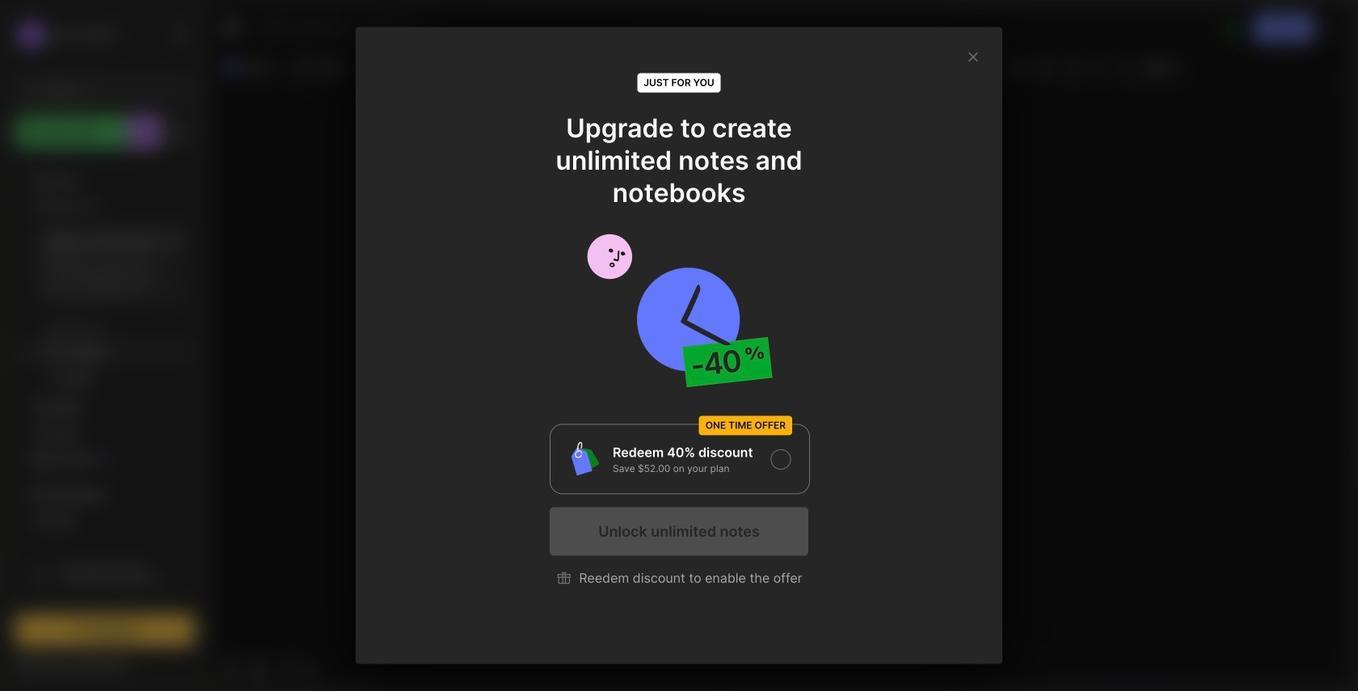 Task type: describe. For each thing, give the bounding box(es) containing it.
font family image
[[575, 57, 648, 78]]

task image
[[294, 56, 316, 78]]

expand notebooks image
[[21, 490, 31, 500]]

Note Editor text field
[[211, 83, 1353, 652]]

calendar event image
[[319, 56, 342, 78]]

subscript image
[[1114, 56, 1137, 78]]

outdent image
[[1032, 56, 1055, 78]]

clock illustration image
[[550, 228, 808, 393]]

add tag image
[[248, 660, 268, 679]]

main element
[[0, 0, 210, 691]]

strikethrough image
[[1062, 56, 1085, 78]]

group inside tree
[[15, 219, 194, 401]]

none search field inside main element
[[44, 80, 173, 99]]

font size image
[[653, 57, 693, 78]]

insert image
[[221, 57, 292, 78]]

expand note image
[[222, 19, 242, 38]]



Task type: vqa. For each thing, say whether or not it's contained in the screenshot.
Calendar Event Image
yes



Task type: locate. For each thing, give the bounding box(es) containing it.
alignment image
[[966, 56, 1005, 78]]

group
[[15, 219, 194, 401]]

indent image
[[1007, 56, 1029, 78]]

Search text field
[[44, 82, 173, 98]]

dialog
[[356, 27, 1002, 664]]

tree inside main element
[[6, 158, 205, 691]]

None checkbox
[[550, 424, 810, 494]]

superscript image
[[1088, 56, 1111, 78]]

note window element
[[210, 5, 1353, 686]]

expand tags image
[[21, 516, 31, 525]]

add a reminder image
[[221, 660, 240, 679]]

None search field
[[44, 80, 173, 99]]

gift icon image
[[556, 570, 573, 587]]

tree
[[6, 158, 205, 691]]

more image
[[1142, 57, 1191, 78]]

font color image
[[697, 56, 736, 78]]



